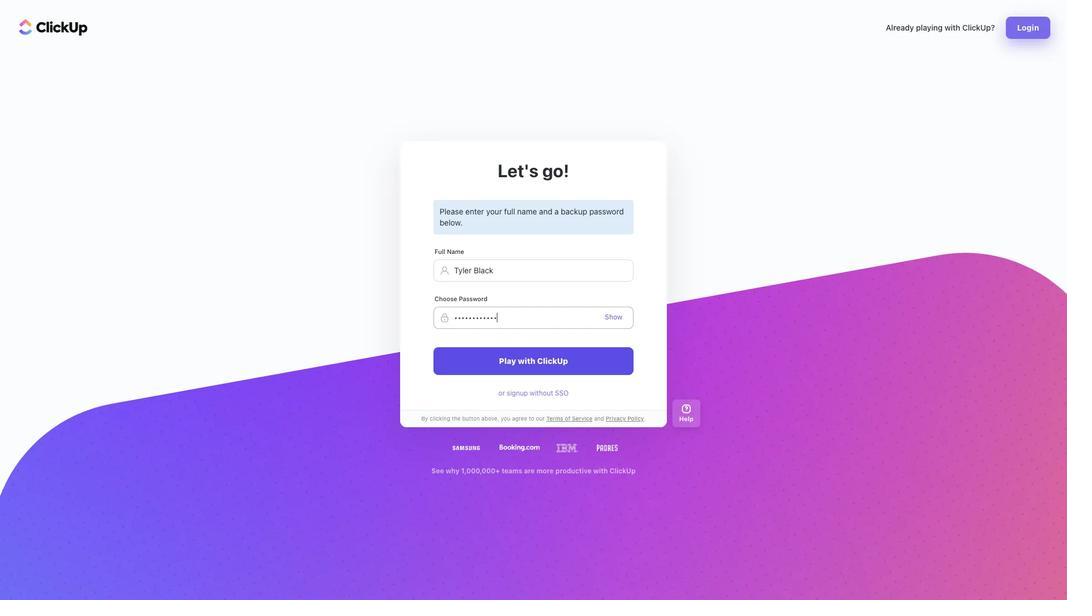 Task type: describe. For each thing, give the bounding box(es) containing it.
name
[[447, 248, 464, 255]]

Choose Password password field
[[434, 307, 634, 329]]

play with clickup
[[499, 356, 568, 366]]

playing
[[916, 23, 943, 32]]

already playing with clickup?
[[886, 23, 995, 32]]

policy
[[628, 415, 644, 422]]

play
[[499, 356, 516, 366]]

name
[[517, 207, 537, 216]]

sign up element
[[434, 200, 634, 375]]

full
[[435, 248, 445, 255]]

choose password
[[435, 295, 488, 302]]

password
[[459, 295, 488, 302]]

1 horizontal spatial and
[[594, 415, 604, 422]]

login link
[[1006, 17, 1051, 39]]

privacy
[[606, 415, 626, 422]]

see
[[432, 467, 444, 475]]

please enter your full name and a backup password below.
[[440, 207, 624, 227]]

why
[[446, 467, 460, 475]]

terms
[[547, 415, 563, 422]]

clickup inside play with clickup "button"
[[537, 356, 568, 366]]

full name
[[435, 248, 464, 255]]

your
[[486, 207, 502, 216]]

by clicking the button above, you agree to our terms of service and privacy policy .
[[421, 415, 646, 422]]

you
[[501, 415, 511, 422]]

1 horizontal spatial clickup
[[610, 467, 636, 475]]

help link
[[673, 399, 700, 427]]

to
[[529, 415, 534, 422]]

.
[[644, 415, 646, 422]]

or signup without sso link
[[499, 389, 569, 398]]

login
[[1018, 23, 1040, 32]]

1 horizontal spatial with
[[593, 467, 608, 475]]

help
[[679, 415, 694, 423]]



Task type: locate. For each thing, give the bounding box(es) containing it.
0 vertical spatial with
[[945, 23, 961, 32]]

0 vertical spatial clickup
[[537, 356, 568, 366]]

and left a
[[539, 207, 553, 216]]

with
[[945, 23, 961, 32], [518, 356, 536, 366], [593, 467, 608, 475]]

2 vertical spatial with
[[593, 467, 608, 475]]

clicking
[[430, 415, 450, 422]]

and left privacy
[[594, 415, 604, 422]]

already
[[886, 23, 914, 32]]

go!
[[542, 160, 570, 181]]

agree
[[512, 415, 527, 422]]

terms of service link
[[545, 415, 594, 423]]

or signup without sso
[[499, 389, 569, 397]]

0 horizontal spatial with
[[518, 356, 536, 366]]

of
[[565, 415, 571, 422]]

password
[[590, 207, 624, 216]]

1 vertical spatial clickup
[[610, 467, 636, 475]]

full
[[504, 207, 515, 216]]

see why 1,000,000+ teams are more productive with clickup
[[432, 467, 636, 475]]

with right playing
[[945, 23, 961, 32]]

without
[[530, 389, 553, 397]]

signup
[[507, 389, 528, 397]]

show
[[605, 313, 623, 321]]

enter
[[466, 207, 484, 216]]

and inside please enter your full name and a backup password below.
[[539, 207, 553, 216]]

are
[[524, 467, 535, 475]]

choose
[[435, 295, 457, 302]]

with right the play
[[518, 356, 536, 366]]

clickup?
[[963, 23, 995, 32]]

teams
[[502, 467, 522, 475]]

the
[[452, 415, 461, 422]]

or
[[499, 389, 505, 397]]

please
[[440, 207, 463, 216]]

above,
[[482, 415, 499, 422]]

clickup right productive on the bottom right
[[610, 467, 636, 475]]

let's go!
[[498, 160, 570, 181]]

our
[[536, 415, 545, 422]]

clickup
[[537, 356, 568, 366], [610, 467, 636, 475]]

1 vertical spatial with
[[518, 356, 536, 366]]

show link
[[605, 313, 623, 321]]

with inside "button"
[[518, 356, 536, 366]]

play with clickup button
[[434, 347, 634, 375]]

0 horizontal spatial clickup
[[537, 356, 568, 366]]

a
[[555, 207, 559, 216]]

0 vertical spatial and
[[539, 207, 553, 216]]

productive
[[556, 467, 592, 475]]

privacy policy link
[[604, 415, 644, 423]]

clickup - home image
[[19, 19, 88, 36]]

0 horizontal spatial and
[[539, 207, 553, 216]]

1,000,000+
[[461, 467, 500, 475]]

and
[[539, 207, 553, 216], [594, 415, 604, 422]]

service
[[572, 415, 593, 422]]

more
[[537, 467, 554, 475]]

with right productive on the bottom right
[[593, 467, 608, 475]]

1 vertical spatial and
[[594, 415, 604, 422]]

below.
[[440, 218, 463, 227]]

backup
[[561, 207, 587, 216]]

let's
[[498, 160, 539, 181]]

sso
[[555, 389, 569, 397]]

clickup up sso
[[537, 356, 568, 366]]

2 horizontal spatial with
[[945, 23, 961, 32]]

button
[[462, 415, 480, 422]]

by
[[421, 415, 428, 422]]



Task type: vqa. For each thing, say whether or not it's contained in the screenshot.
DROPDOWN MENU icon
no



